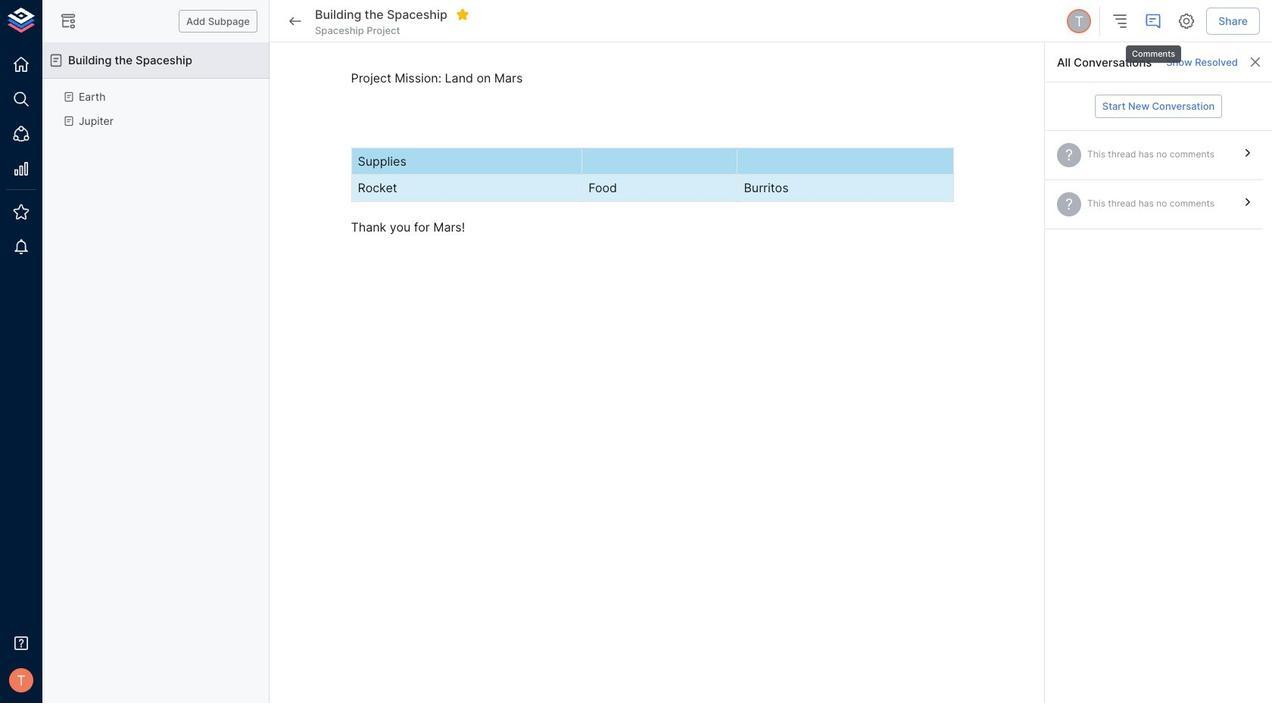 Task type: describe. For each thing, give the bounding box(es) containing it.
settings image
[[1178, 12, 1196, 30]]

hide wiki image
[[59, 12, 77, 30]]

remove favorite image
[[456, 8, 469, 21]]



Task type: vqa. For each thing, say whether or not it's contained in the screenshot.
Settings icon
yes



Task type: locate. For each thing, give the bounding box(es) containing it.
comments image
[[1145, 12, 1163, 30]]

table of contents image
[[1111, 12, 1130, 30]]

tooltip
[[1125, 35, 1183, 65]]

go back image
[[286, 12, 304, 30]]



